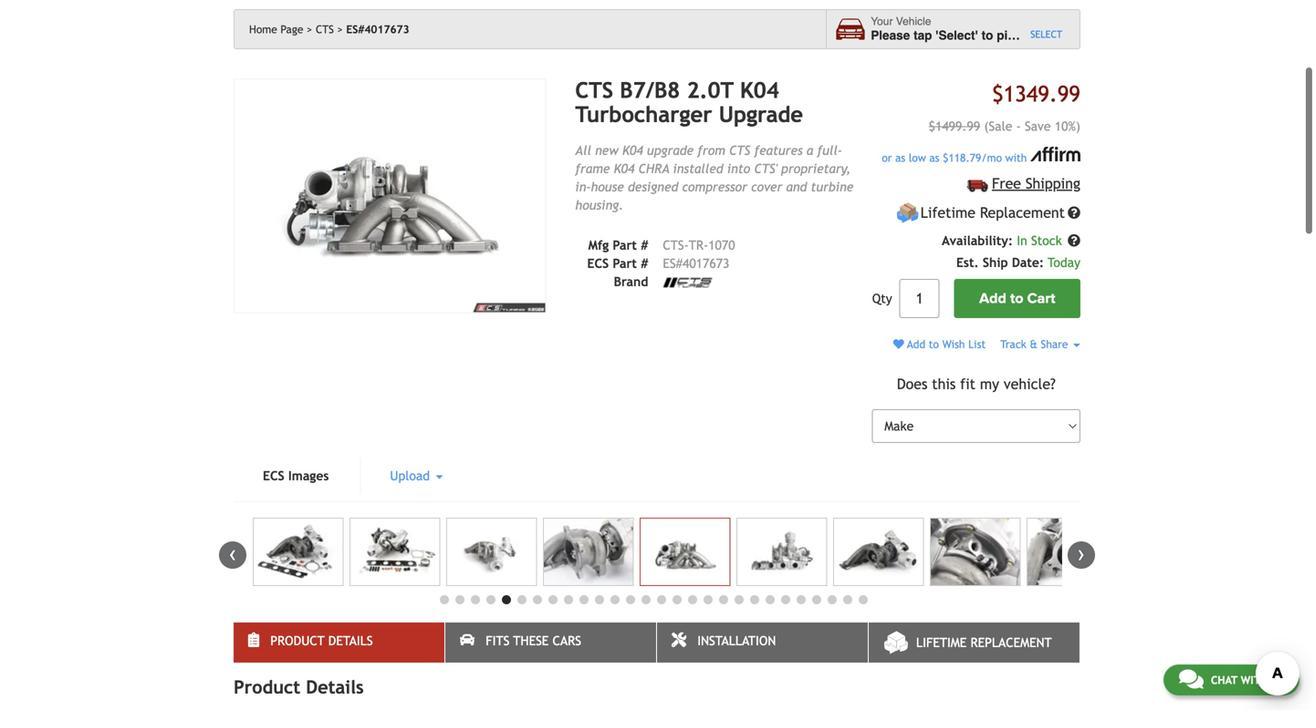 Task type: describe. For each thing, give the bounding box(es) containing it.
product details link
[[234, 623, 444, 664]]

cars
[[553, 634, 581, 649]]

mfg part #
[[588, 238, 648, 253]]

compressor
[[682, 180, 747, 194]]

pick
[[997, 28, 1022, 42]]

into
[[727, 161, 750, 176]]

$
[[943, 151, 949, 164]]

add for add to cart
[[979, 290, 1007, 308]]

ecs inside cts-tr-1070 ecs part #
[[587, 256, 609, 271]]

est.
[[956, 256, 979, 270]]

1 vertical spatial details
[[306, 677, 364, 699]]

est. ship date: today
[[956, 256, 1081, 270]]

‹
[[229, 542, 236, 566]]

home page
[[249, 23, 303, 36]]

installed
[[673, 161, 723, 176]]

free
[[992, 175, 1021, 192]]

shipping
[[1026, 175, 1081, 192]]

‹ link
[[219, 542, 246, 570]]

date:
[[1012, 256, 1044, 270]]

part inside cts-tr-1070 ecs part #
[[613, 256, 637, 271]]

vehicle?
[[1004, 376, 1056, 393]]

1 vertical spatial replacement
[[971, 636, 1052, 651]]

1 vertical spatial lifetime replacement
[[916, 636, 1052, 651]]

0 vertical spatial details
[[328, 634, 373, 649]]

installation link
[[657, 623, 868, 664]]

cover
[[751, 180, 782, 194]]

availability: in stock
[[942, 234, 1066, 248]]

to for add to wish list
[[929, 338, 939, 351]]

a for vehicle
[[1025, 28, 1032, 42]]

track & share button
[[1001, 338, 1081, 351]]

us
[[1271, 674, 1284, 687]]

save
[[1025, 119, 1051, 134]]

upgrade
[[719, 102, 803, 127]]

comments image
[[1179, 669, 1204, 691]]

in-
[[575, 180, 591, 194]]

0 vertical spatial product details
[[270, 634, 373, 649]]

select link
[[1031, 27, 1063, 42]]

fit
[[960, 376, 976, 393]]

wish
[[942, 338, 965, 351]]

'select'
[[936, 28, 978, 42]]

add to cart button
[[954, 279, 1081, 319]]

2.0t
[[687, 78, 734, 103]]

and
[[786, 180, 807, 194]]

cts image
[[663, 278, 712, 288]]

b7/b8
[[620, 78, 680, 103]]

es#4017673
[[346, 23, 409, 36]]

track & share
[[1001, 338, 1072, 351]]

1 part from the top
[[613, 238, 637, 253]]

my
[[980, 376, 999, 393]]

1 vertical spatial product
[[234, 677, 300, 699]]

ecs images
[[263, 469, 329, 484]]

turbocharger
[[575, 102, 712, 127]]

these
[[513, 634, 549, 649]]

fits
[[486, 634, 510, 649]]

1 vertical spatial product details
[[234, 677, 364, 699]]

add for add to wish list
[[907, 338, 926, 351]]

cts for cts b7/b8 2.0t k04 turbocharger upgrade
[[575, 78, 613, 103]]

cts for "cts" link
[[316, 23, 334, 36]]

housing.
[[575, 198, 624, 212]]

tap
[[914, 28, 932, 42]]

es#
[[663, 256, 683, 271]]

$1499.99
[[929, 119, 980, 134]]

# inside cts-tr-1070 ecs part #
[[641, 256, 648, 271]]

stock
[[1031, 234, 1062, 248]]

cts link
[[316, 23, 343, 36]]

house
[[591, 180, 624, 194]]

vehicle
[[896, 15, 931, 28]]

proprietary,
[[781, 161, 851, 176]]

to for add to cart
[[1010, 290, 1024, 308]]

k04 inside cts b7/b8 2.0t k04 turbocharger upgrade
[[740, 78, 779, 103]]

add to wish list link
[[893, 338, 986, 351]]

1 as from the left
[[895, 151, 906, 164]]

1349.99
[[1004, 81, 1081, 107]]

0 vertical spatial replacement
[[980, 205, 1065, 221]]

2 as from the left
[[929, 151, 940, 164]]

features
[[754, 143, 803, 158]]

low
[[909, 151, 926, 164]]

-
[[1016, 119, 1021, 134]]

please
[[871, 28, 910, 42]]

heart image
[[893, 339, 904, 350]]

add to cart
[[979, 290, 1056, 308]]

with inside or as low as $118.79/mo with  - affirm financing (opens in modal) element
[[1005, 151, 1027, 164]]

with inside chat with us link
[[1241, 674, 1268, 687]]

in
[[1017, 234, 1028, 248]]

1070
[[708, 238, 735, 253]]

0 vertical spatial lifetime
[[921, 205, 976, 221]]



Task type: vqa. For each thing, say whether or not it's contained in the screenshot.
a inside "All New K04 Upgrade From Cts Features A Full- Frame K04 Chra Installed Into Cts' Proprietary, In-House Designed Compressor Cover And Turbine Housing."
yes



Task type: locate. For each thing, give the bounding box(es) containing it.
› link
[[1068, 542, 1095, 570]]

to left pick
[[982, 28, 993, 42]]

0 vertical spatial #
[[641, 238, 648, 253]]

upgrade
[[647, 143, 694, 158]]

upload button
[[361, 458, 472, 495]]

qty
[[872, 292, 892, 306]]

as
[[895, 151, 906, 164], [929, 151, 940, 164]]

$1499.99 (sale - save 10%)
[[929, 119, 1081, 134]]

or as low as $118.79/mo with  - affirm financing (opens in modal) element
[[872, 147, 1081, 166]]

from
[[698, 143, 725, 158]]

fits these cars
[[486, 634, 581, 649]]

cts inside cts b7/b8 2.0t k04 turbocharger upgrade
[[575, 78, 613, 103]]

question circle image
[[1068, 207, 1081, 220]]

# up brand
[[641, 256, 648, 271]]

free shipping
[[992, 175, 1081, 192]]

as left $
[[929, 151, 940, 164]]

0 vertical spatial k04
[[740, 78, 779, 103]]

today
[[1048, 256, 1081, 270]]

chat with us
[[1211, 674, 1284, 687]]

this
[[932, 376, 956, 393]]

does this fit my vehicle?
[[897, 376, 1056, 393]]

#
[[641, 238, 648, 253], [641, 256, 648, 271]]

tr-
[[689, 238, 708, 253]]

turbine
[[811, 180, 854, 194]]

0 horizontal spatial as
[[895, 151, 906, 164]]

1 horizontal spatial a
[[1025, 28, 1032, 42]]

part right mfg
[[613, 238, 637, 253]]

2 vertical spatial cts
[[729, 143, 751, 158]]

0 vertical spatial a
[[1025, 28, 1032, 42]]

cts inside all new k04 upgrade from cts features a full- frame k04 chra installed into cts' proprietary, in-house designed compressor cover and turbine housing.
[[729, 143, 751, 158]]

0 vertical spatial add
[[979, 290, 1007, 308]]

1 vertical spatial cts
[[575, 78, 613, 103]]

k04 up the house
[[614, 161, 635, 176]]

1 vertical spatial #
[[641, 256, 648, 271]]

cts'
[[754, 161, 777, 176]]

as right or
[[895, 151, 906, 164]]

2 vertical spatial k04
[[614, 161, 635, 176]]

vehicle
[[1035, 28, 1078, 42]]

frame
[[575, 161, 610, 176]]

0 vertical spatial product
[[270, 634, 325, 649]]

cts b7/b8 2.0t k04 turbocharger upgrade
[[575, 78, 803, 127]]

10%)
[[1055, 119, 1081, 134]]

0 horizontal spatial ecs
[[263, 469, 284, 484]]

chat
[[1211, 674, 1238, 687]]

0 horizontal spatial add
[[907, 338, 926, 351]]

0 horizontal spatial with
[[1005, 151, 1027, 164]]

installation
[[698, 634, 776, 649]]

&
[[1030, 338, 1038, 351]]

designed
[[628, 180, 678, 194]]

(sale
[[984, 119, 1013, 134]]

0 horizontal spatial a
[[807, 143, 813, 158]]

fits these cars link
[[445, 623, 656, 664]]

a inside the your vehicle please tap 'select' to pick a vehicle
[[1025, 28, 1032, 42]]

home
[[249, 23, 277, 36]]

0 horizontal spatial to
[[929, 338, 939, 351]]

0 vertical spatial with
[[1005, 151, 1027, 164]]

or as low as $ 118.79 /mo with
[[882, 151, 1030, 164]]

select
[[1031, 29, 1063, 40]]

0 horizontal spatial cts
[[316, 23, 334, 36]]

images
[[288, 469, 329, 484]]

1 horizontal spatial cts
[[575, 78, 613, 103]]

track
[[1001, 338, 1027, 351]]

2 horizontal spatial cts
[[729, 143, 751, 158]]

add to wish list
[[904, 338, 986, 351]]

1 vertical spatial part
[[613, 256, 637, 271]]

ecs images link
[[234, 458, 358, 495]]

this product is lifetime replacement eligible image
[[896, 202, 919, 225]]

a
[[1025, 28, 1032, 42], [807, 143, 813, 158]]

1 vertical spatial k04
[[622, 143, 643, 158]]

mfg
[[588, 238, 609, 253]]

part up brand
[[613, 256, 637, 271]]

page
[[281, 23, 303, 36]]

to inside the your vehicle please tap 'select' to pick a vehicle
[[982, 28, 993, 42]]

0 vertical spatial cts
[[316, 23, 334, 36]]

1 horizontal spatial as
[[929, 151, 940, 164]]

1 vertical spatial a
[[807, 143, 813, 158]]

es#4017673 - cts-tr-1070 -  cts b7/b8 2.0t k04 turbocharger upgrade  - all new k04 upgrade from cts features a full-frame k04 chra installed into cts' proprietary, in-house designed compressor cover and turbine housing. - cts - audi image
[[234, 79, 546, 314], [253, 518, 343, 587], [350, 518, 440, 587], [446, 518, 537, 587], [543, 518, 634, 587], [640, 518, 730, 587], [737, 518, 827, 587], [833, 518, 924, 587], [930, 518, 1021, 587], [1027, 518, 1117, 587]]

lifetime replacement link
[[869, 623, 1080, 664]]

0 vertical spatial to
[[982, 28, 993, 42]]

or
[[882, 151, 892, 164]]

ship
[[983, 256, 1008, 270]]

cts right page
[[316, 23, 334, 36]]

availability:
[[942, 234, 1013, 248]]

0 vertical spatial ecs
[[587, 256, 609, 271]]

with right /mo
[[1005, 151, 1027, 164]]

2 horizontal spatial to
[[1010, 290, 1024, 308]]

a right pick
[[1025, 28, 1032, 42]]

a inside all new k04 upgrade from cts features a full- frame k04 chra installed into cts' proprietary, in-house designed compressor cover and turbine housing.
[[807, 143, 813, 158]]

does
[[897, 376, 928, 393]]

1 horizontal spatial add
[[979, 290, 1007, 308]]

your vehicle please tap 'select' to pick a vehicle
[[871, 15, 1078, 42]]

1 horizontal spatial with
[[1241, 674, 1268, 687]]

add
[[979, 290, 1007, 308], [907, 338, 926, 351]]

question circle image
[[1068, 235, 1081, 247]]

1 horizontal spatial to
[[982, 28, 993, 42]]

lifetime replacement
[[921, 205, 1065, 221], [916, 636, 1052, 651]]

cts left b7/b8 at top
[[575, 78, 613, 103]]

list
[[968, 338, 986, 351]]

cart
[[1027, 290, 1056, 308]]

1 horizontal spatial ecs
[[587, 256, 609, 271]]

1 # from the top
[[641, 238, 648, 253]]

to left wish
[[929, 338, 939, 351]]

all new k04 upgrade from cts features a full- frame k04 chra installed into cts' proprietary, in-house designed compressor cover and turbine housing.
[[575, 143, 854, 212]]

with
[[1005, 151, 1027, 164], [1241, 674, 1268, 687]]

home page link
[[249, 23, 312, 36]]

a for full-
[[807, 143, 813, 158]]

k04 right 2.0t
[[740, 78, 779, 103]]

to inside button
[[1010, 290, 1024, 308]]

your
[[871, 15, 893, 28]]

free shipping image
[[967, 179, 988, 192]]

0 vertical spatial lifetime replacement
[[921, 205, 1065, 221]]

1 vertical spatial to
[[1010, 290, 1024, 308]]

2 # from the top
[[641, 256, 648, 271]]

all
[[575, 143, 591, 158]]

cts-tr-1070 ecs part #
[[587, 238, 735, 271]]

118.79
[[949, 151, 981, 164]]

new
[[595, 143, 619, 158]]

product
[[270, 634, 325, 649], [234, 677, 300, 699]]

None text field
[[900, 279, 940, 319]]

0 vertical spatial part
[[613, 238, 637, 253]]

to left cart
[[1010, 290, 1024, 308]]

to
[[982, 28, 993, 42], [1010, 290, 1024, 308], [929, 338, 939, 351]]

a up proprietary,
[[807, 143, 813, 158]]

part
[[613, 238, 637, 253], [613, 256, 637, 271]]

›
[[1078, 542, 1085, 566]]

add right "heart" image
[[907, 338, 926, 351]]

2 part from the top
[[613, 256, 637, 271]]

1 vertical spatial add
[[907, 338, 926, 351]]

ecs
[[587, 256, 609, 271], [263, 469, 284, 484]]

upload
[[390, 469, 434, 484]]

1 vertical spatial with
[[1241, 674, 1268, 687]]

full-
[[817, 143, 842, 158]]

/mo
[[981, 151, 1002, 164]]

ecs down mfg
[[587, 256, 609, 271]]

add down ship
[[979, 290, 1007, 308]]

4017673
[[683, 256, 730, 271]]

with left us at the bottom right of the page
[[1241, 674, 1268, 687]]

chat with us link
[[1164, 665, 1300, 696]]

replacement
[[980, 205, 1065, 221], [971, 636, 1052, 651]]

# left cts-
[[641, 238, 648, 253]]

1 vertical spatial ecs
[[263, 469, 284, 484]]

1 vertical spatial lifetime
[[916, 636, 967, 651]]

ecs left images
[[263, 469, 284, 484]]

es# 4017673 brand
[[614, 256, 730, 289]]

add inside button
[[979, 290, 1007, 308]]

chra
[[638, 161, 669, 176]]

k04 right new
[[622, 143, 643, 158]]

2 vertical spatial to
[[929, 338, 939, 351]]

cts up into at the right top of the page
[[729, 143, 751, 158]]



